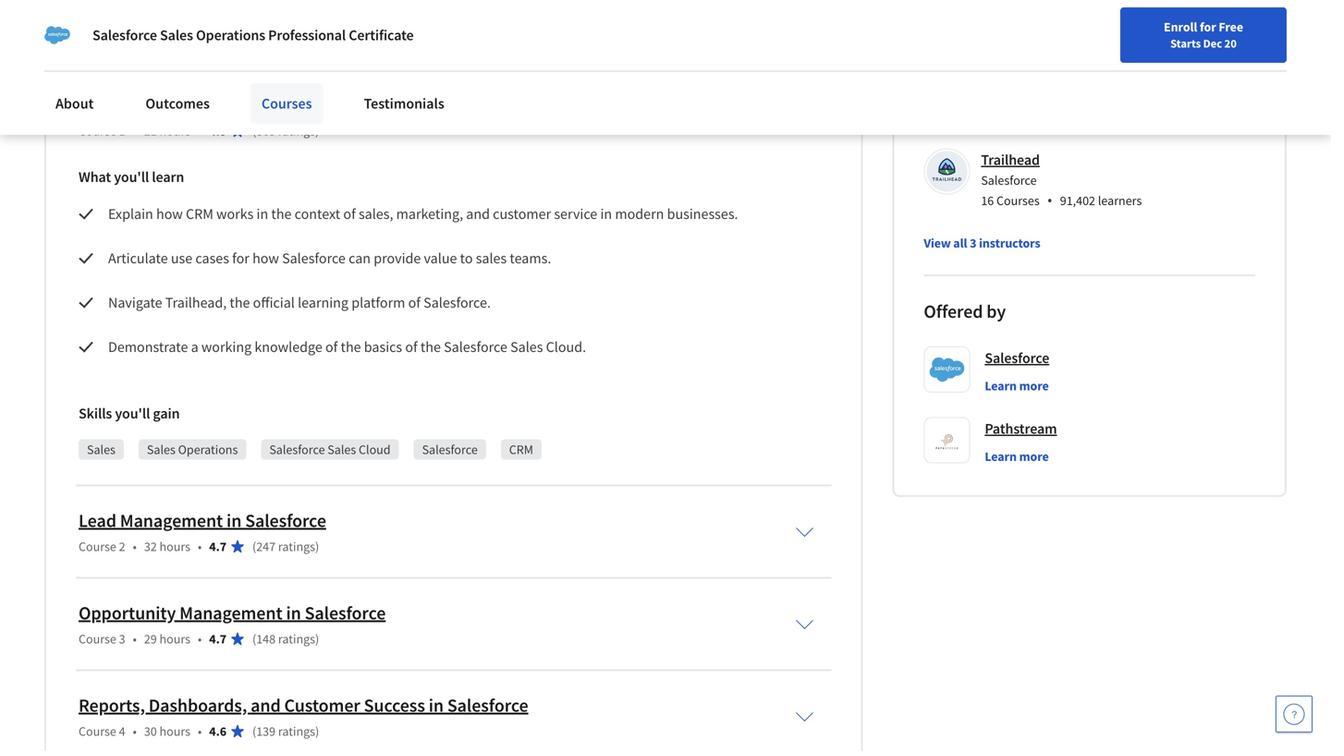 Task type: vqa. For each thing, say whether or not it's contained in the screenshot.


Task type: describe. For each thing, give the bounding box(es) containing it.
what
[[79, 168, 111, 186]]

sales and crm overview link
[[79, 93, 271, 116]]

opportunity
[[79, 602, 176, 625]]

( 139 ratings )
[[252, 723, 319, 740]]

sales,
[[359, 205, 393, 223]]

trailhead,
[[165, 294, 227, 312]]

read more button
[[44, 19, 114, 38]]

sales down skills
[[87, 441, 115, 458]]

about link
[[44, 83, 105, 124]]

coursera image
[[22, 15, 140, 45]]

help center image
[[1283, 704, 1306, 726]]

testimonials
[[364, 94, 445, 113]]

crm for and
[[157, 93, 192, 116]]

outcomes
[[146, 94, 210, 113]]

dec
[[1204, 36, 1222, 51]]

learn more for salesforce
[[985, 378, 1049, 394]]

customer
[[284, 694, 360, 717]]

( for lead management in salesforce
[[252, 539, 256, 555]]

( for sales and crm overview
[[252, 122, 256, 139]]

• left '4.5'
[[198, 122, 202, 139]]

context
[[295, 205, 340, 223]]

247
[[256, 539, 276, 555]]

4.7 for lead
[[209, 539, 227, 555]]

sales left 'cloud.'
[[510, 338, 543, 356]]

cases
[[195, 249, 229, 268]]

) for reports, dashboards, and customer success in salesforce
[[315, 723, 319, 740]]

courses link
[[250, 83, 323, 124]]

free
[[1219, 18, 1244, 35]]

you'll for learn
[[114, 168, 149, 186]]

0 vertical spatial and
[[124, 93, 154, 116]]

2 vertical spatial and
[[251, 694, 281, 717]]

in right service
[[600, 205, 612, 223]]

hours for opportunity
[[160, 631, 191, 648]]

platform
[[352, 294, 405, 312]]

value
[[424, 249, 457, 268]]

instructors
[[979, 235, 1041, 251]]

21
[[144, 122, 157, 139]]

course for opportunity management in salesforce
[[79, 631, 116, 648]]

opportunity management in salesforce link
[[79, 602, 386, 625]]

management for lead
[[120, 509, 223, 533]]

to
[[460, 249, 473, 268]]

in down sales operations
[[227, 509, 242, 533]]

starts
[[1171, 36, 1201, 51]]

teams.
[[510, 249, 551, 268]]

official
[[253, 294, 295, 312]]

• right 4 at bottom left
[[133, 723, 137, 740]]

( for reports, dashboards, and customer success in salesforce
[[252, 723, 256, 740]]

reports, dashboards, and customer success in salesforce link
[[79, 694, 528, 717]]

29
[[144, 631, 157, 648]]

ratings for reports, dashboards, and customer success in salesforce
[[278, 723, 315, 740]]

865
[[256, 122, 276, 139]]

4.6
[[209, 723, 227, 740]]

course 3 • 29 hours •
[[79, 631, 202, 648]]

testimonials link
[[353, 83, 456, 124]]

pathstream link
[[985, 417, 1057, 440]]

( 865 ratings )
[[252, 122, 319, 139]]

learn more for pathstream
[[985, 448, 1049, 465]]

in right success
[[429, 694, 444, 717]]

opportunity management in salesforce
[[79, 602, 386, 625]]

courses inside courses link
[[262, 94, 312, 113]]

provide
[[374, 249, 421, 268]]

basics
[[364, 338, 402, 356]]

learning
[[298, 294, 349, 312]]

course for reports, dashboards, and customer success in salesforce
[[79, 723, 116, 740]]

sales operations
[[147, 441, 238, 458]]

salesforce.
[[424, 294, 491, 312]]

navigate trailhead, the official learning platform of salesforce.
[[108, 294, 491, 312]]

148
[[256, 631, 276, 648]]

30
[[144, 723, 157, 740]]

( for opportunity management in salesforce
[[252, 631, 256, 648]]

demonstrate a working knowledge of the basics of the salesforce sales cloud.
[[108, 338, 586, 356]]

a
[[191, 338, 198, 356]]

of right knowledge at the left top of page
[[325, 338, 338, 356]]

marketing,
[[396, 205, 463, 223]]

) for lead management in salesforce
[[315, 539, 319, 555]]

offered by
[[924, 300, 1006, 323]]

hours for reports,
[[160, 723, 191, 740]]

sales
[[476, 249, 507, 268]]

trailhead link
[[981, 151, 1040, 169]]

what you'll learn
[[79, 168, 184, 186]]

professional
[[268, 26, 346, 44]]

gain
[[153, 404, 180, 423]]

) for opportunity management in salesforce
[[315, 631, 319, 648]]

( 247 ratings )
[[252, 539, 319, 555]]

navigate
[[108, 294, 162, 312]]

of right platform
[[408, 294, 421, 312]]

crm for how
[[186, 205, 213, 223]]

139
[[256, 723, 276, 740]]

outcomes link
[[134, 83, 221, 124]]

view all 3 instructors button
[[924, 234, 1041, 252]]

( 148 ratings )
[[252, 631, 319, 648]]

courses inside trailhead salesforce 16 courses • 91,402 learners
[[997, 192, 1040, 209]]

more inside "button"
[[80, 20, 114, 37]]

ratings for sales and crm overview
[[278, 122, 315, 139]]

salesforce link
[[985, 347, 1050, 369]]

learn
[[152, 168, 184, 186]]

course 1 • 21 hours •
[[79, 122, 202, 139]]

• left 29
[[133, 631, 137, 648]]

• right "2"
[[133, 539, 137, 555]]

read
[[44, 20, 77, 37]]

trailhead salesforce 16 courses • 91,402 learners
[[981, 151, 1142, 210]]

working
[[201, 338, 252, 356]]

in right works
[[257, 205, 268, 223]]

enroll for free starts dec 20
[[1164, 18, 1244, 51]]



Task type: locate. For each thing, give the bounding box(es) containing it.
0 vertical spatial for
[[1200, 18, 1217, 35]]

1 vertical spatial management
[[180, 602, 283, 625]]

learn more down salesforce link
[[985, 378, 1049, 394]]

1 horizontal spatial and
[[251, 694, 281, 717]]

operations up overview
[[196, 26, 265, 44]]

1 horizontal spatial courses
[[997, 192, 1040, 209]]

1 vertical spatial and
[[466, 205, 490, 223]]

0 vertical spatial 3
[[970, 235, 977, 251]]

modern
[[615, 205, 664, 223]]

about
[[55, 94, 94, 113]]

view
[[924, 235, 951, 251]]

0 vertical spatial how
[[156, 205, 183, 223]]

2
[[119, 539, 125, 555]]

ratings right 247
[[278, 539, 315, 555]]

2 learn from the top
[[985, 448, 1017, 465]]

how down the learn
[[156, 205, 183, 223]]

sales up 1
[[79, 93, 120, 116]]

1 horizontal spatial for
[[1200, 18, 1217, 35]]

1 horizontal spatial 3
[[970, 235, 977, 251]]

2 horizontal spatial and
[[466, 205, 490, 223]]

learners
[[1098, 192, 1142, 209]]

and
[[124, 93, 154, 116], [466, 205, 490, 223], [251, 694, 281, 717]]

offered
[[924, 300, 983, 323]]

• down lead management in salesforce link
[[198, 539, 202, 555]]

1 vertical spatial learn
[[985, 448, 1017, 465]]

more for pathstream
[[1020, 448, 1049, 465]]

1 course from the top
[[79, 122, 116, 139]]

) down customer
[[315, 723, 319, 740]]

1 vertical spatial learn more button
[[985, 447, 1049, 466]]

0 horizontal spatial how
[[156, 205, 183, 223]]

use
[[171, 249, 192, 268]]

32
[[144, 539, 157, 555]]

2 4.7 from the top
[[209, 631, 227, 648]]

course for lead management in salesforce
[[79, 539, 116, 555]]

more down salesforce link
[[1020, 378, 1049, 394]]

0 vertical spatial operations
[[196, 26, 265, 44]]

) right 247
[[315, 539, 319, 555]]

customer
[[493, 205, 551, 223]]

3 ( from the top
[[252, 631, 256, 648]]

0 vertical spatial learn
[[985, 378, 1017, 394]]

1 vertical spatial you'll
[[115, 404, 150, 423]]

4 ) from the top
[[315, 723, 319, 740]]

( down overview
[[252, 122, 256, 139]]

articulate use cases for how salesforce can provide value to sales teams.
[[108, 249, 551, 268]]

lead
[[79, 509, 116, 533]]

by
[[987, 300, 1006, 323]]

learn
[[985, 378, 1017, 394], [985, 448, 1017, 465]]

knowledge
[[255, 338, 323, 356]]

pathstream
[[985, 420, 1057, 438]]

skills you'll gain
[[79, 404, 180, 423]]

) right 148
[[315, 631, 319, 648]]

the left basics at the left of page
[[341, 338, 361, 356]]

3 right all
[[970, 235, 977, 251]]

hours right 21
[[160, 122, 191, 139]]

management up 148
[[180, 602, 283, 625]]

show notifications image
[[1116, 23, 1139, 45]]

2 hours from the top
[[160, 539, 191, 555]]

None search field
[[264, 12, 569, 49]]

more right read
[[80, 20, 114, 37]]

0 horizontal spatial 3
[[119, 631, 125, 648]]

salesforce image
[[44, 22, 70, 48]]

hours right 32
[[160, 539, 191, 555]]

in
[[257, 205, 268, 223], [600, 205, 612, 223], [227, 509, 242, 533], [286, 602, 301, 625], [429, 694, 444, 717]]

trailhead image
[[927, 151, 967, 192]]

1 vertical spatial courses
[[997, 192, 1040, 209]]

4.7 down opportunity management in salesforce "link"
[[209, 631, 227, 648]]

2 learn more button from the top
[[985, 447, 1049, 466]]

certificate
[[349, 26, 414, 44]]

you'll left the learn
[[114, 168, 149, 186]]

view all 3 instructors
[[924, 235, 1041, 251]]

skills
[[79, 404, 112, 423]]

course left "2"
[[79, 539, 116, 555]]

1 vertical spatial more
[[1020, 378, 1049, 394]]

courses up ( 865 ratings )
[[262, 94, 312, 113]]

course left 1
[[79, 122, 116, 139]]

91,402
[[1060, 192, 1096, 209]]

learn more button down salesforce link
[[985, 377, 1049, 395]]

you'll for gain
[[115, 404, 150, 423]]

1 ratings from the top
[[278, 122, 315, 139]]

4 ratings from the top
[[278, 723, 315, 740]]

more for salesforce
[[1020, 378, 1049, 394]]

1 learn from the top
[[985, 378, 1017, 394]]

for up dec
[[1200, 18, 1217, 35]]

• left 4.6
[[198, 723, 202, 740]]

4.7
[[209, 539, 227, 555], [209, 631, 227, 648]]

1 vertical spatial crm
[[186, 205, 213, 223]]

and up course 1 • 21 hours •
[[124, 93, 154, 116]]

salesforce sales operations professional certificate
[[92, 26, 414, 44]]

1 4.7 from the top
[[209, 539, 227, 555]]

1
[[119, 122, 125, 139]]

2 ( from the top
[[252, 539, 256, 555]]

4
[[119, 723, 125, 740]]

salesforce inside trailhead salesforce 16 courses • 91,402 learners
[[981, 172, 1037, 189]]

( down lead management in salesforce
[[252, 539, 256, 555]]

sales up outcomes
[[160, 26, 193, 44]]

3 course from the top
[[79, 631, 116, 648]]

4.7 for opportunity
[[209, 631, 227, 648]]

3 hours from the top
[[160, 631, 191, 648]]

1 vertical spatial how
[[252, 249, 279, 268]]

and up 139
[[251, 694, 281, 717]]

1 vertical spatial 4.7
[[209, 631, 227, 648]]

trailhead
[[981, 151, 1040, 169]]

explain how crm works in the context of sales, marketing, and customer service in modern businesses.
[[108, 205, 738, 223]]

ratings down reports, dashboards, and customer success in salesforce
[[278, 723, 315, 740]]

4 hours from the top
[[160, 723, 191, 740]]

course for sales and crm overview
[[79, 122, 116, 139]]

• left 91,402
[[1047, 190, 1053, 210]]

lead management in salesforce
[[79, 509, 326, 533]]

0 horizontal spatial and
[[124, 93, 154, 116]]

) for sales and crm overview
[[315, 122, 319, 139]]

and left customer
[[466, 205, 490, 223]]

sales left cloud
[[328, 441, 356, 458]]

2 vertical spatial crm
[[509, 441, 533, 458]]

in up ( 148 ratings )
[[286, 602, 301, 625]]

lead management in salesforce link
[[79, 509, 326, 533]]

ratings
[[278, 122, 315, 139], [278, 539, 315, 555], [278, 631, 315, 648], [278, 723, 315, 740]]

for inside enroll for free starts dec 20
[[1200, 18, 1217, 35]]

cloud
[[359, 441, 391, 458]]

course
[[79, 122, 116, 139], [79, 539, 116, 555], [79, 631, 116, 648], [79, 723, 116, 740]]

operations down gain on the left of page
[[178, 441, 238, 458]]

4.7 down lead management in salesforce link
[[209, 539, 227, 555]]

read more
[[44, 20, 114, 37]]

the left context
[[271, 205, 292, 223]]

how up 'official'
[[252, 249, 279, 268]]

hours right 29
[[160, 631, 191, 648]]

articulate
[[108, 249, 168, 268]]

1 hours from the top
[[160, 122, 191, 139]]

the right basics at the left of page
[[421, 338, 441, 356]]

0 horizontal spatial courses
[[262, 94, 312, 113]]

salesforce sales cloud
[[269, 441, 391, 458]]

sales and crm overview
[[79, 93, 271, 116]]

of right basics at the left of page
[[405, 338, 418, 356]]

ratings for lead management in salesforce
[[278, 539, 315, 555]]

ratings for opportunity management in salesforce
[[278, 631, 315, 648]]

course 4 • 30 hours •
[[79, 723, 202, 740]]

course 2 • 32 hours •
[[79, 539, 202, 555]]

learn more button down "pathstream"
[[985, 447, 1049, 466]]

3 inside button
[[970, 235, 977, 251]]

(
[[252, 122, 256, 139], [252, 539, 256, 555], [252, 631, 256, 648], [252, 723, 256, 740]]

salesforce
[[92, 26, 157, 44], [981, 172, 1037, 189], [282, 249, 346, 268], [444, 338, 508, 356], [985, 349, 1050, 367], [269, 441, 325, 458], [422, 441, 478, 458], [245, 509, 326, 533], [305, 602, 386, 625], [447, 694, 528, 717]]

hours right 30
[[160, 723, 191, 740]]

2 course from the top
[[79, 539, 116, 555]]

ratings right the 865
[[278, 122, 315, 139]]

16
[[981, 192, 994, 209]]

1 vertical spatial operations
[[178, 441, 238, 458]]

of left sales, at the top of the page
[[343, 205, 356, 223]]

demonstrate
[[108, 338, 188, 356]]

( right 4.6
[[252, 723, 256, 740]]

management
[[120, 509, 223, 533], [180, 602, 283, 625]]

cloud.
[[546, 338, 586, 356]]

1 learn more from the top
[[985, 378, 1049, 394]]

ratings right 148
[[278, 631, 315, 648]]

learn more button for salesforce
[[985, 377, 1049, 395]]

4.5
[[209, 122, 227, 139]]

) right the 865
[[315, 122, 319, 139]]

0 vertical spatial more
[[80, 20, 114, 37]]

courses right 16
[[997, 192, 1040, 209]]

0 vertical spatial crm
[[157, 93, 192, 116]]

the left 'official'
[[230, 294, 250, 312]]

hours for sales
[[160, 122, 191, 139]]

)
[[315, 122, 319, 139], [315, 539, 319, 555], [315, 631, 319, 648], [315, 723, 319, 740]]

learn for pathstream
[[985, 448, 1017, 465]]

4 ( from the top
[[252, 723, 256, 740]]

4 course from the top
[[79, 723, 116, 740]]

• down opportunity management in salesforce
[[198, 631, 202, 648]]

course down the opportunity
[[79, 631, 116, 648]]

you'll
[[114, 168, 149, 186], [115, 404, 150, 423]]

learn for salesforce
[[985, 378, 1017, 394]]

1 ( from the top
[[252, 122, 256, 139]]

3 ) from the top
[[315, 631, 319, 648]]

•
[[133, 122, 137, 139], [198, 122, 202, 139], [1047, 190, 1053, 210], [133, 539, 137, 555], [198, 539, 202, 555], [133, 631, 137, 648], [198, 631, 202, 648], [133, 723, 137, 740], [198, 723, 202, 740]]

course left 4 at bottom left
[[79, 723, 116, 740]]

sales down gain on the left of page
[[147, 441, 176, 458]]

1 horizontal spatial how
[[252, 249, 279, 268]]

• inside trailhead salesforce 16 courses • 91,402 learners
[[1047, 190, 1053, 210]]

1 vertical spatial 3
[[119, 631, 125, 648]]

1 learn more button from the top
[[985, 377, 1049, 395]]

overview
[[196, 93, 271, 116]]

you'll left gain on the left of page
[[115, 404, 150, 423]]

1 vertical spatial for
[[232, 249, 250, 268]]

operations
[[196, 26, 265, 44], [178, 441, 238, 458]]

( down opportunity management in salesforce
[[252, 631, 256, 648]]

more
[[80, 20, 114, 37], [1020, 378, 1049, 394], [1020, 448, 1049, 465]]

2 ratings from the top
[[278, 539, 315, 555]]

how
[[156, 205, 183, 223], [252, 249, 279, 268]]

2 vertical spatial more
[[1020, 448, 1049, 465]]

crm
[[157, 93, 192, 116], [186, 205, 213, 223], [509, 441, 533, 458]]

enroll
[[1164, 18, 1198, 35]]

0 vertical spatial 4.7
[[209, 539, 227, 555]]

for right cases
[[232, 249, 250, 268]]

0 vertical spatial courses
[[262, 94, 312, 113]]

0 vertical spatial learn more
[[985, 378, 1049, 394]]

more down "pathstream"
[[1020, 448, 1049, 465]]

learn down salesforce link
[[985, 378, 1017, 394]]

• right 1
[[133, 122, 137, 139]]

3
[[970, 235, 977, 251], [119, 631, 125, 648]]

service
[[554, 205, 598, 223]]

hours for lead
[[160, 539, 191, 555]]

0 vertical spatial learn more button
[[985, 377, 1049, 395]]

menu item
[[978, 18, 1097, 79]]

0 vertical spatial you'll
[[114, 168, 149, 186]]

1 vertical spatial learn more
[[985, 448, 1049, 465]]

0 vertical spatial management
[[120, 509, 223, 533]]

0 horizontal spatial for
[[232, 249, 250, 268]]

management up 32
[[120, 509, 223, 533]]

management for opportunity
[[180, 602, 283, 625]]

works
[[216, 205, 254, 223]]

2 learn more from the top
[[985, 448, 1049, 465]]

dashboards,
[[149, 694, 247, 717]]

learn down "pathstream"
[[985, 448, 1017, 465]]

can
[[349, 249, 371, 268]]

hours
[[160, 122, 191, 139], [160, 539, 191, 555], [160, 631, 191, 648], [160, 723, 191, 740]]

learn more button for pathstream
[[985, 447, 1049, 466]]

3 ratings from the top
[[278, 631, 315, 648]]

3 down the opportunity
[[119, 631, 125, 648]]

2 ) from the top
[[315, 539, 319, 555]]

1 ) from the top
[[315, 122, 319, 139]]

learn more down "pathstream"
[[985, 448, 1049, 465]]

reports,
[[79, 694, 145, 717]]



